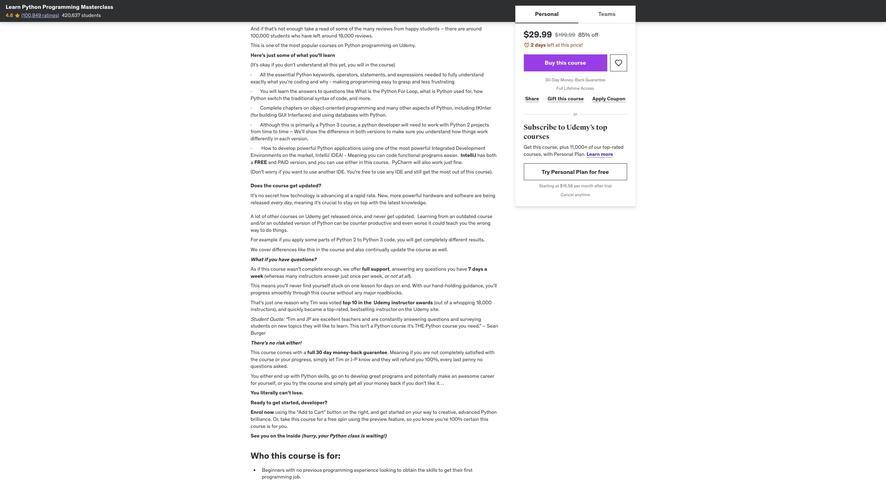 Task type: describe. For each thing, give the bounding box(es) containing it.
2 vertical spatial understand
[[425, 128, 451, 135]]

on inside (out of a whopping 18,000 instructors), and quickly became a top-rated, bestselling instructor on the udemy site.
[[398, 306, 404, 313]]

fully
[[448, 71, 457, 78]]

1 vertical spatial ,
[[389, 266, 391, 272]]

you right but
[[358, 9, 366, 15]]

to right easy
[[393, 78, 397, 85]]

a left read
[[315, 25, 318, 32]]

more.
[[359, 95, 371, 101]]

1 vertical spatial around
[[322, 32, 337, 39]]

for down cart"
[[317, 416, 323, 423]]

0 vertical spatial answering
[[392, 266, 415, 272]]

week,
[[370, 273, 383, 279]]

your inside you either end up with python skills, go on to develop great programs and potentially make an awesome career for yourself, or you try the course and simply get all your money back if you don't like it… you literally can't lose. ready to get started, developer?
[[363, 380, 373, 386]]

or inside you either end up with python skills, go on to develop great programs and potentially make an awesome career for yourself, or you try the course and simply get all your money back if you don't like it… you literally can't lose. ready to get started, developer?
[[278, 380, 282, 386]]

0 vertical spatial outdated
[[456, 213, 476, 220]]

and left even
[[393, 220, 401, 226]]

course).
[[475, 169, 493, 175]]

0 horizontal spatial what
[[267, 78, 278, 85]]

meaning inside ·        how to develop powerful python applications using one of the most powerful integrated development environments on the market, intellij idea! - meaning you can code functional programs easier.
[[348, 152, 367, 158]]

1 vertical spatial python,
[[436, 105, 453, 111]]

holding
[[445, 283, 462, 289]]

get inside for example if you apply some parts of python 2 to python 3 code, you will get completely different results. we cover differences like this in the course and also continually update the course as well. what if you have questions?
[[415, 237, 422, 243]]

are inside it's no secret how technology is advancing at a rapid rate. new, more powerful hardware and software are being released
[[475, 192, 482, 199]]

end
[[274, 373, 282, 380]]

take inside as such you will not only be learning python, but you will be learning industry best practices for python programming that real employers demand. and if that's not enough take a read of some of the many reviews from happy students – there are around 100,000 students who have left around 19,000 reviews. this is one of the most popular courses on python programming on udemy. here's just some of what you'll learn (it's okay if you don't understand all this yet, you will in the course) ·       all the essential python keywords, operators, statements, and expressions needed to fully understand exactly what you're coding and why - making programming easy to grasp and less frustrating ·       you will learn the answers to questions like what is the python for loop, what is python used for, how python switch the traditional syntax of code, and more. ·       complete chapters on object-oriented programming and many other aspects of python, including tkinter (for building gui interfaces) and using databases with python. ·       although this is primarily a python 3 course, a python developer will need to work with python 2 projects from time to time – we'll show the difference in both versions to make sure you understand how things work differently in each version.
[[304, 25, 314, 32]]

1 learning from the left
[[312, 9, 330, 15]]

this up 'beginners'
[[271, 451, 286, 461]]

sean
[[487, 323, 498, 329]]

to inside 'a lot of other courses on udemy get released once, and never get updated.  learning from an outdated course and/or an outdated version of python can be counter productive and even worse it could teach you the wrong way to do things.'
[[260, 227, 265, 233]]

0 vertical spatial more
[[601, 151, 613, 157]]

courses for a lot of other courses on udemy get released once, and never get updated.  learning from an outdated course and/or an outdated version of python can be counter productive and even worse it could teach you the wrong way to do things.
[[280, 213, 297, 220]]

and up answers
[[310, 78, 318, 85]]

or down support
[[384, 273, 389, 279]]

who
[[291, 32, 300, 39]]

to up now
[[266, 400, 271, 406]]

(hurry,
[[302, 433, 317, 439]]

0 vertical spatial an
[[450, 213, 455, 220]]

python up difference
[[320, 122, 335, 128]]

course)
[[379, 62, 395, 68]]

left inside as such you will not only be learning python, but you will be learning industry best practices for python programming that real employers demand. and if that's not enough take a read of some of the many reviews from happy students – there are around 100,000 students who have left around 19,000 reviews. this is one of the most popular courses on python programming on udemy. here's just some of what you'll learn (it's okay if you don't understand all this yet, you will in the course) ·       all the essential python keywords, operators, statements, and expressions needed to fully understand exactly what you're coding and why - making programming easy to grasp and less frustrating ·       you will learn the answers to questions like what is the python for loop, what is python used for, how python switch the traditional syntax of code, and more. ·       complete chapters on object-oriented programming and many other aspects of python, including tkinter (for building gui interfaces) and using databases with python. ·       although this is primarily a python 3 course, a python developer will need to work with python 2 projects from time to time – we'll show the difference in both versions to make sure you understand how things work differently in each version.
[[313, 32, 321, 39]]

all inside you either end up with python skills, go on to develop great programs and potentially make an awesome career for yourself, or you try the course and simply get all your money back if you don't like it… you literally can't lose. ready to get started, developer?
[[357, 380, 362, 386]]

to down although
[[273, 128, 278, 135]]

rate.
[[367, 192, 377, 199]]

knowledge.
[[401, 199, 427, 206]]

in right 10 at the left of page
[[358, 299, 363, 306]]

python left class
[[329, 433, 346, 439]]

aspects
[[412, 105, 430, 111]]

anytime
[[575, 192, 590, 197]]

(whereas
[[264, 273, 284, 279]]

0 horizontal spatial you'll
[[277, 283, 288, 289]]

1 vertical spatial an
[[267, 220, 272, 226]]

as for as if this course wasn't complete enough, we offer full support , answering any questions you have
[[251, 266, 256, 272]]

to up syntax
[[318, 88, 322, 95]]

and/or
[[251, 220, 265, 226]]

no inside it's no secret how technology is advancing at a rapid rate. new, more powerful hardware and software are being released
[[258, 192, 264, 199]]

python right practices
[[460, 9, 476, 15]]

you left 100%,
[[416, 356, 424, 363]]

2 vertical spatial many
[[285, 273, 297, 279]]

only
[[295, 9, 304, 15]]

1 horizontal spatial left
[[547, 42, 554, 48]]

2 inside for example if you apply some parts of python 2 to python 3 code, you will get completely different results. we cover differences like this in the course and also continually update the course as well. what if you have questions?
[[353, 237, 356, 243]]

instructors),
[[251, 306, 277, 313]]

teams
[[598, 10, 616, 17]]

powerful up "market,"
[[297, 145, 316, 152]]

2 horizontal spatial what
[[420, 88, 431, 95]]

major
[[363, 290, 376, 296]]

the up the secret
[[264, 183, 272, 189]]

either inside you either end up with python skills, go on to develop great programs and potentially make an awesome career for yourself, or you try the course and simply get all your money back if you don't like it… you literally can't lose. ready to get started, developer?
[[260, 373, 273, 380]]

2 horizontal spatial use
[[377, 169, 385, 175]]

plan
[[576, 168, 588, 175]]

their
[[453, 467, 463, 473]]

guarantee
[[363, 350, 387, 356]]

and inside for example if you apply some parts of python 2 to python 3 code, you will get completely different results. we cover differences like this in the course and also continually update the course as well. what if you have questions?
[[346, 247, 354, 253]]

·        how to develop powerful python applications using one of the most powerful integrated development environments on the market, intellij idea! - meaning you can code functional programs easier.
[[251, 145, 485, 158]]

including
[[454, 105, 475, 111]]

1 vertical spatial full
[[307, 350, 315, 356]]

in up statements,
[[365, 62, 369, 68]]

the up "version,"
[[289, 152, 296, 158]]

0 vertical spatial also
[[422, 159, 431, 165]]

0 horizontal spatial some
[[277, 52, 290, 58]]

any for use
[[386, 169, 394, 175]]

0 vertical spatial from
[[394, 25, 404, 32]]

don't inside you either end up with python skills, go on to develop great programs and potentially make an awesome career for yourself, or you try the course and simply get all your money back if you don't like it… you literally can't lose. ready to get started, developer?
[[415, 380, 426, 386]]

lifetime
[[564, 86, 580, 91]]

programming down 'beginners'
[[262, 474, 292, 480]]

you up essential
[[275, 62, 283, 68]]

$199.99
[[555, 31, 575, 38]]

you right such
[[269, 9, 277, 15]]

you.
[[279, 423, 288, 430]]

in up 'you're'
[[359, 159, 363, 165]]

powerful up functional
[[411, 145, 430, 152]]

or up asked.
[[275, 356, 280, 363]]

to right skills
[[438, 467, 443, 473]]

although
[[260, 122, 280, 128]]

the inside the . meaning if you are not completely satisfied with the course or your progress, simply let tim or j-p know and they will refund you 100%, every last penny no questions asked.
[[251, 356, 258, 363]]

popular
[[301, 42, 318, 49]]

subscribe
[[524, 123, 557, 132]]

support
[[371, 266, 389, 272]]

every inside the . meaning if you are not completely satisfied with the course or your progress, simply let tim or j-p know and they will refund you 100%, every last penny no questions asked.
[[440, 356, 452, 363]]

this inside button
[[556, 59, 567, 66]]

is left for:
[[318, 451, 325, 461]]

are right jp
[[312, 316, 319, 323]]

learn python programming masterclass
[[6, 3, 113, 10]]

at left ).
[[399, 273, 403, 279]]

has
[[477, 152, 485, 158]]

if inside you either end up with python skills, go on to develop great programs and potentially make an awesome career for yourself, or you try the course and simply get all your money back if you don't like it… you literally can't lose. ready to get started, developer?
[[402, 380, 405, 386]]

intellij inside ·        how to develop powerful python applications using one of the most powerful integrated development environments on the market, intellij idea! - meaning you can code functional programs easier.
[[316, 152, 330, 158]]

that's
[[251, 299, 264, 306]]

okay
[[260, 62, 270, 68]]

questions up hand-
[[425, 266, 446, 272]]

make inside as such you will not only be learning python, but you will be learning industry best practices for python programming that real employers demand. and if that's not enough take a read of some of the many reviews from happy students – there are around 100,000 students who have left around 19,000 reviews. this is one of the most popular courses on python programming on udemy. here's just some of what you'll learn (it's okay if you don't understand all this yet, you will in the course) ·       all the essential python keywords, operators, statements, and expressions needed to fully understand exactly what you're coding and why - making programming easy to grasp and less frustrating ·       you will learn the answers to questions like what is the python for loop, what is python used for, how python switch the traditional syntax of code, and more. ·       complete chapters on object-oriented programming and many other aspects of python, including tkinter (for building gui interfaces) and using databases with python. ·       although this is primarily a python 3 course, a python developer will need to work with python 2 projects from time to time – we'll show the difference in both versions to make sure you understand how things work differently in each version.
[[392, 128, 404, 135]]

1 horizontal spatial around
[[466, 25, 482, 32]]

3 inside for example if you apply some parts of python 2 to python 3 code, you will get completely different results. we cover differences like this in the course and also continually update the course as well. what if you have questions?
[[380, 237, 383, 243]]

if inside the . meaning if you are not completely satisfied with the course or your progress, simply let tim or j-p know and they will refund you 100%, every last penny no questions asked.
[[410, 350, 413, 356]]

0 vertical spatial some
[[336, 25, 348, 32]]

show
[[306, 128, 317, 135]]

learn more link
[[587, 151, 613, 157]]

0 horizontal spatial from
[[251, 128, 261, 135]]

python up complete
[[251, 95, 266, 101]]

to down has both a
[[371, 169, 376, 175]]

you inside ·        how to develop powerful python applications using one of the most powerful integrated development environments on the market, intellij idea! - meaning you can code functional programs easier.
[[368, 152, 376, 158]]

0 vertical spatial –
[[441, 25, 444, 32]]

plus
[[560, 144, 569, 150]]

you down need
[[416, 128, 424, 135]]

are inside as such you will not only be learning python, but you will be learning industry best practices for python programming that real employers demand. and if that's not enough take a read of some of the many reviews from happy students – there are around 100,000 students who have left around 19,000 reviews. this is one of the most popular courses on python programming on udemy. here's just some of what you'll learn (it's okay if you don't understand all this yet, you will in the course) ·       all the essential python keywords, operators, statements, and expressions needed to fully understand exactly what you're coding and why - making programming easy to grasp and less frustrating ·       you will learn the answers to questions like what is the python for loop, what is python used for, how python switch the traditional syntax of code, and more. ·       complete chapters on object-oriented programming and many other aspects of python, including tkinter (for building gui interfaces) and using databases with python. ·       although this is primarily a python 3 course, a python developer will need to work with python 2 projects from time to time – we'll show the difference in both versions to make sure you understand how things work differently in each version.
[[458, 25, 465, 32]]

- inside ·        how to develop powerful python applications using one of the most powerful integrated development environments on the market, intellij idea! - meaning you can code functional programs easier.
[[344, 152, 346, 158]]

30
[[316, 350, 322, 356]]

python down 19,000
[[345, 42, 360, 49]]

1 vertical spatial outdated
[[273, 220, 293, 226]]

0 vertical spatial work
[[428, 122, 438, 128]]

on inside ·        how to develop powerful python applications using one of the most powerful integrated development environments on the market, intellij idea! - meaning you can code functional programs easier.
[[282, 152, 288, 158]]

2 vertical spatial work
[[432, 159, 443, 165]]

you up differences
[[283, 237, 291, 243]]

this right 'gift'
[[558, 95, 567, 102]]

- inside as such you will not only be learning python, but you will be learning industry best practices for python programming that real employers demand. and if that's not enough take a read of some of the many reviews from happy students – there are around 100,000 students who have left around 19,000 reviews. this is one of the most popular courses on python programming on udemy. here's just some of what you'll learn (it's okay if you don't understand all this yet, you will in the course) ·       all the essential python keywords, operators, statements, and expressions needed to fully understand exactly what you're coding and why - making programming easy to grasp and less frustrating ·       you will learn the answers to questions like what is the python for loop, what is python used for, how python switch the traditional syntax of code, and more. ·       complete chapters on object-oriented programming and many other aspects of python, including tkinter (for building gui interfaces) and using databases with python. ·       although this is primarily a python 3 course, a python developer will need to work with python 2 projects from time to time – we'll show the difference in both versions to make sure you understand how things work differently in each version.
[[329, 78, 332, 85]]

30-
[[545, 77, 552, 82]]

up
[[284, 373, 289, 380]]

and paid
[[268, 159, 289, 165]]

is up we'll
[[291, 122, 294, 128]]

2 vertical spatial have
[[457, 266, 467, 272]]

the right "still"
[[431, 169, 438, 175]]

0 vertical spatial python,
[[331, 9, 348, 15]]

apply
[[292, 237, 304, 243]]

1 horizontal spatial either
[[345, 159, 358, 165]]

learn for learn more
[[587, 151, 600, 157]]

1 vertical spatial work
[[477, 128, 488, 135]]

version,
[[290, 159, 307, 165]]

top- inside get this course, plus 11,000+ of our top-rated courses, with personal plan.
[[602, 144, 612, 150]]

0 vertical spatial how
[[474, 88, 483, 95]]

apply coupon
[[592, 95, 625, 102]]

1 vertical spatial many
[[386, 105, 398, 111]]

the down enough
[[281, 42, 288, 49]]

our inside this means you'll never find yourself stuck on one lesson for days on end. with our hand-holding guidance, you'll progress smoothly through this course without any major roadblocks.
[[424, 283, 431, 289]]

(for
[[251, 112, 258, 118]]

or,
[[273, 416, 279, 423]]

take inside the using the "add to cart" button on the right, and get started on your way to creative, advanced python brilliance. or, take this course for a free spin using the preview feature, so you know you're 100% certain this course is for you.
[[280, 416, 290, 423]]

1 vertical spatial can
[[327, 159, 335, 165]]

courses inside as such you will not only be learning python, but you will be learning industry best practices for python programming that real employers demand. and if that's not enough take a read of some of the many reviews from happy students – there are around 100,000 students who have left around 19,000 reviews. this is one of the most popular courses on python programming on udemy. here's just some of what you'll learn (it's okay if you don't understand all this yet, you will in the course) ·       all the essential python keywords, operators, statements, and expressions needed to fully understand exactly what you're coding and why - making programming easy to grasp and less frustrating ·       you will learn the answers to questions like what is the python for loop, what is python used for, how python switch the traditional syntax of code, and more. ·       complete chapters on object-oriented programming and many other aspects of python, including tkinter (for building gui interfaces) and using databases with python. ·       although this is primarily a python 3 course, a python developer will need to work with python 2 projects from time to time – we'll show the difference in both versions to make sure you understand how things work differently in each version.
[[319, 42, 337, 49]]

money
[[374, 380, 389, 386]]

on down rapid
[[354, 199, 359, 206]]

2 vertical spatial most
[[440, 169, 451, 175]]

sure
[[405, 128, 415, 135]]

$29.99 $199.99 85% off
[[524, 29, 598, 40]]

0 vertical spatial day
[[284, 199, 292, 206]]

this inside tim and jp are excellent teachers and are constantly answering questions and surveying students on new topics they will like to learn. this isn't a python course it's the python course you need." – sean burger
[[350, 323, 359, 329]]

other inside as such you will not only be learning python, but you will be learning industry best practices for python programming that real employers demand. and if that's not enough take a read of some of the many reviews from happy students – there are around 100,000 students who have left around 19,000 reviews. this is one of the most popular courses on python programming on udemy. here's just some of what you'll learn (it's okay if you don't understand all this yet, you will in the course) ·       all the essential python keywords, operators, statements, and expressions needed to fully understand exactly what you're coding and why - making programming easy to grasp and less frustrating ·       you will learn the answers to questions like what is the python for loop, what is python used for, how python switch the traditional syntax of code, and more. ·       complete chapters on object-oriented programming and many other aspects of python, including tkinter (for building gui interfaces) and using databases with python. ·       although this is primarily a python 3 course, a python developer will need to work with python 2 projects from time to time – we'll show the difference in both versions to make sure you understand how things work differently in each version.
[[399, 105, 411, 111]]

potentially
[[414, 373, 437, 380]]

the down right,
[[361, 416, 369, 423]]

for inside this means you'll never find yourself stuck on one lesson for days on end. with our hand-holding guidance, you'll progress smoothly through this course without any major roadblocks.
[[376, 283, 382, 289]]

get
[[524, 144, 532, 150]]

questions inside tim and jp are excellent teachers and are constantly answering questions and surveying students on new topics they will like to learn. this isn't a python course it's the python course you need." – sean burger
[[428, 316, 449, 323]]

7
[[468, 266, 471, 272]]

and left "still"
[[404, 169, 413, 175]]

became
[[304, 306, 322, 313]]

with up python
[[359, 112, 369, 118]]

learn for learn python programming masterclass
[[6, 3, 21, 10]]

through
[[293, 290, 310, 296]]

your right the (hurry, in the bottom left of the page
[[318, 433, 328, 439]]

python up 'coding'
[[296, 71, 312, 78]]

penny
[[462, 356, 476, 363]]

for inside as such you will not only be learning python, but you will be learning industry best practices for python programming that real employers demand. and if that's not enough take a read of some of the many reviews from happy students – there are around 100,000 students who have left around 19,000 reviews. this is one of the most popular courses on python programming on udemy. here's just some of what you'll learn (it's okay if you don't understand all this yet, you will in the course) ·       all the essential python keywords, operators, statements, and expressions needed to fully understand exactly what you're coding and why - making programming easy to grasp and less frustrating ·       you will learn the answers to questions like what is the python for loop, what is python used for, how python switch the traditional syntax of code, and more. ·       complete chapters on object-oriented programming and many other aspects of python, including tkinter (for building gui interfaces) and using databases with python. ·       although this is primarily a python 3 course, a python developer will need to work with python 2 projects from time to time – we'll show the difference in both versions to make sure you understand how things work differently in each version.
[[398, 88, 405, 95]]

1 horizontal spatial udemy
[[374, 299, 390, 306]]

a down was at left
[[323, 306, 326, 313]]

1 horizontal spatial how
[[452, 128, 461, 135]]

0 horizontal spatial ,
[[292, 199, 293, 206]]

jp
[[306, 316, 311, 323]]

to left obtain
[[397, 467, 401, 473]]

no inside the beginners with no previous programming experience looking to obtain the skills to get their first programming job.
[[296, 467, 302, 473]]

never inside this means you'll never find yourself stuck on one lesson for days on end. with our hand-holding guidance, you'll progress smoothly through this course without any major roadblocks.
[[289, 283, 302, 289]]

2 days left at this price!
[[531, 42, 583, 48]]

started,
[[281, 400, 300, 406]]

1 horizontal spatial top
[[360, 199, 368, 206]]

p
[[354, 356, 357, 363]]

comes
[[277, 350, 292, 356]]

udemy.
[[399, 42, 416, 49]]

and left jp
[[297, 316, 305, 323]]

not down that
[[278, 25, 285, 32]]

from inside 'a lot of other courses on udemy get released once, and never get updated.  learning from an outdated course and/or an outdated version of python can be counter productive and even worse it could teach you the wrong way to do things.'
[[438, 213, 448, 220]]

will up sure
[[401, 122, 408, 128]]

wishlist image
[[614, 59, 623, 67]]

as for as such you will not only be learning python, but you will be learning industry best practices for python programming that real employers demand. and if that's not enough take a read of some of the many reviews from happy students – there are around 100,000 students who have left around 19,000 reviews. this is one of the most popular courses on python programming on udemy. here's just some of what you'll learn (it's okay if you don't understand all this yet, you will in the course) ·       all the essential python keywords, operators, statements, and expressions needed to fully understand exactly what you're coding and why - making programming easy to grasp and less frustrating ·       you will learn the answers to questions like what is the python for loop, what is python used for, how python switch the traditional syntax of code, and more. ·       complete chapters on object-oriented programming and many other aspects of python, including tkinter (for building gui interfaces) and using databases with python. ·       although this is primarily a python 3 course, a python developer will need to work with python 2 projects from time to time – we'll show the difference in both versions to make sure you understand how things work differently in each version.
[[251, 9, 256, 15]]

without
[[337, 290, 353, 296]]

teach
[[446, 220, 458, 226]]

versions
[[367, 128, 385, 135]]

and up easy
[[388, 71, 396, 78]]

30-day money-back guarantee full lifetime access
[[545, 77, 605, 91]]

course up the secret
[[273, 183, 289, 189]]

to inside for example if you apply some parts of python 2 to python 3 code, you will get completely different results. we cover differences like this in the course and also continually update the course as well. what if you have questions?
[[357, 237, 362, 243]]

this inside get this course, plus 11,000+ of our top-rated courses, with personal plan.
[[533, 144, 541, 150]]

1 horizontal spatial full
[[362, 266, 370, 272]]

statements,
[[360, 71, 386, 78]]

preview
[[370, 416, 387, 423]]

any inside this means you'll never find yourself stuck on one lesson for days on end. with our hand-holding guidance, you'll progress smoothly through this course without any major roadblocks.
[[355, 290, 362, 296]]

get down j-
[[349, 380, 356, 386]]

this inside as such you will not only be learning python, but you will be learning industry best practices for python programming that real employers demand. and if that's not enough take a read of some of the many reviews from happy students – there are around 100,000 students who have left around 19,000 reviews. this is one of the most popular courses on python programming on udemy. here's just some of what you'll learn (it's okay if you don't understand all this yet, you will in the course) ·       all the essential python keywords, operators, statements, and expressions needed to fully understand exactly what you're coding and why - making programming easy to grasp and less frustrating ·       you will learn the answers to questions like what is the python for loop, what is python used for, how python switch the traditional syntax of code, and more. ·       complete chapters on object-oriented programming and many other aspects of python, including tkinter (for building gui interfaces) and using databases with python. ·       although this is primarily a python 3 course, a python developer will need to work with python 2 projects from time to time – we'll show the difference in both versions to make sure you understand how things work differently in each version.
[[251, 42, 260, 49]]

personal inside try personal plan for free link
[[551, 168, 575, 175]]

2 horizontal spatial you'll
[[485, 283, 497, 289]]

1 vertical spatial you
[[251, 373, 259, 380]]

0 horizontal spatial per
[[362, 273, 369, 279]]

just up instructors),
[[265, 299, 273, 306]]

students down that's
[[271, 32, 290, 39]]

a up progress, on the left bottom of page
[[303, 350, 306, 356]]

1 horizontal spatial tim
[[310, 299, 318, 306]]

plan.
[[574, 151, 585, 157]]

waiting!)
[[366, 433, 387, 439]]

a inside the using the "add to cart" button on the right, and get started on your way to creative, advanced python brilliance. or, take this course for a free spin using the preview feature, so you know you're 100% certain this course is for you.
[[324, 416, 327, 423]]

tim and jp are excellent teachers and are constantly answering questions and surveying students on new topics they will like to learn. this isn't a python course it's the python course you need." – sean burger
[[251, 316, 498, 336]]

powerful inside it's no secret how technology is advancing at a rapid rate. new, more powerful hardware and software are being released
[[402, 192, 422, 199]]

with inside get this course, plus 11,000+ of our top-rated courses, with personal plan.
[[543, 151, 553, 157]]

0 horizontal spatial it's
[[314, 199, 321, 206]]

0 horizontal spatial every
[[271, 199, 283, 206]]

get right "still"
[[423, 169, 430, 175]]

course down there's no risk either!
[[261, 350, 276, 356]]

if down 'cover' on the bottom
[[264, 256, 268, 263]]

if right and
[[261, 25, 263, 32]]

0 vertical spatial learn
[[323, 52, 335, 58]]

primarily
[[295, 122, 315, 128]]

answers
[[298, 88, 317, 95]]

a inside has both a
[[251, 159, 253, 165]]

the inside you either end up with python skills, go on to develop great programs and potentially make an awesome career for yourself, or you try the course and simply get all your money back if you don't like it… you literally can't lose. ready to get started, developer?
[[299, 380, 307, 386]]

risk
[[276, 340, 285, 346]]

started
[[389, 409, 404, 416]]

pycharm
[[392, 159, 412, 165]]

in left 'each'
[[274, 135, 278, 142]]

developer
[[378, 122, 400, 128]]

0 horizontal spatial understand
[[297, 62, 322, 68]]

2 vertical spatial you
[[251, 390, 259, 396]]

on left end.
[[395, 283, 400, 289]]

gift
[[548, 95, 557, 102]]

this down "add on the bottom left
[[291, 416, 299, 423]]

0 horizontal spatial –
[[290, 128, 293, 135]]

using inside as such you will not only be learning python, but you will be learning industry best practices for python programming that real employers demand. and if that's not enough take a read of some of the many reviews from happy students – there are around 100,000 students who have left around 19,000 reviews. this is one of the most popular courses on python programming on udemy. here's just some of what you'll learn (it's okay if you don't understand all this yet, you will in the course) ·       all the essential python keywords, operators, statements, and expressions needed to fully understand exactly what you're coding and why - making programming easy to grasp and less frustrating ·       you will learn the answers to questions like what is the python for loop, what is python used for, how python switch the traditional syntax of code, and more. ·       complete chapters on object-oriented programming and many other aspects of python, including tkinter (for building gui interfaces) and using databases with python. ·       although this is primarily a python 3 course, a python developer will need to work with python 2 projects from time to time – we'll show the difference in both versions to make sure you understand how things work differently in each version.
[[322, 112, 334, 118]]

ide.
[[336, 169, 346, 175]]

this down there's
[[251, 350, 260, 356]]

python down constantly at the left of the page
[[374, 323, 390, 329]]

one inside as such you will not only be learning python, but you will be learning industry best practices for python programming that real employers demand. and if that's not enough take a read of some of the many reviews from happy students – there are around 100,000 students who have left around 19,000 reviews. this is one of the most popular courses on python programming on udemy. here's just some of what you'll learn (it's okay if you don't understand all this yet, you will in the course) ·       all the essential python keywords, operators, statements, and expressions needed to fully understand exactly what you're coding and why - making programming easy to grasp and less frustrating ·       you will learn the answers to questions like what is the python for loop, what is python used for, how python switch the traditional syntax of code, and more. ·       complete chapters on object-oriented programming and many other aspects of python, including tkinter (for building gui interfaces) and using databases with python. ·       although this is primarily a python 3 course, a python developer will need to work with python 2 projects from time to time – we'll show the difference in both versions to make sure you understand how things work differently in each version.
[[266, 42, 274, 49]]

a inside it's no secret how technology is advancing at a rapid rate. new, more powerful hardware and software are being released
[[350, 192, 353, 199]]

whopping
[[453, 299, 475, 306]]

this right certain at the right of the page
[[480, 416, 488, 423]]

2 vertical spatial top
[[343, 299, 351, 306]]

1 horizontal spatial free
[[362, 169, 370, 175]]

used
[[454, 88, 464, 95]]

udemy inside (out of a whopping 18,000 instructors), and quickly became a top-rated, bestselling instructor on the udemy site.
[[413, 306, 429, 313]]

get up technology
[[290, 183, 298, 189]]

just down we
[[341, 273, 349, 279]]

lot
[[255, 213, 261, 220]]

j-
[[350, 356, 354, 363]]

to left creative,
[[433, 409, 437, 416]]

if right okay
[[271, 62, 274, 68]]

they inside the . meaning if you are not completely satisfied with the course or your progress, simply let tim or j-p know and they will refund you 100%, every last penny no questions asked.
[[381, 356, 391, 363]]

the left right,
[[349, 409, 357, 416]]

0 horizontal spatial be
[[305, 9, 311, 15]]

it's inside tim and jp are excellent teachers and are constantly answering questions and surveying students on new topics they will like to learn. this isn't a python course it's the python course you need." – sean burger
[[407, 323, 414, 329]]

awesome
[[458, 373, 479, 380]]

programming down reviews.
[[362, 42, 391, 49]]

the up reviews.
[[354, 25, 362, 32]]

the up code
[[390, 145, 398, 152]]

free inside the using the "add to cart" button on the right, and get started on your way to creative, advanced python brilliance. or, take this course for a free spin using the preview feature, so you know you're 100% certain this course is for you.
[[328, 416, 337, 423]]

will inside tim and jp are excellent teachers and are constantly answering questions and surveying students on new topics they will like to learn. this isn't a python course it's the python course you need." – sean burger
[[314, 323, 321, 329]]

2 horizontal spatial understand
[[458, 71, 484, 78]]

you up another
[[318, 159, 325, 165]]

this up the (don't worry if you want to use another ide. you're free to use any ide and still get the most out of this course).
[[364, 159, 372, 165]]

secret
[[265, 192, 279, 199]]

this left yet, in the left of the page
[[329, 62, 337, 68]]

0 vertical spatial instructor
[[391, 299, 415, 306]]

days for 7
[[472, 266, 483, 272]]

this down $199.99
[[561, 42, 569, 48]]

1 vertical spatial why
[[300, 299, 309, 306]]

as
[[432, 247, 437, 253]]

0 horizontal spatial learn
[[278, 88, 289, 95]]

days inside this means you'll never find yourself stuck on one lesson for days on end. with our hand-holding guidance, you'll progress smoothly through this course without any major roadblocks.
[[383, 283, 394, 289]]

of down who
[[291, 52, 295, 58]]

1 vertical spatial day
[[323, 350, 332, 356]]

of right version
[[312, 220, 316, 226]]

with inside the . meaning if you are not completely satisfied with the course or your progress, simply let tim or j-p know and they will refund you 100%, every last penny no questions asked.
[[485, 350, 494, 356]]

– inside tim and jp are excellent teachers and are constantly answering questions and surveying students on new topics they will like to learn. this isn't a python course it's the python course you need." – sean burger
[[482, 323, 486, 329]]

code
[[386, 152, 397, 158]]

on down 19,000
[[338, 42, 343, 49]]

you down up
[[283, 380, 291, 386]]

for down or,
[[272, 423, 278, 430]]

and down refund
[[404, 373, 413, 380]]

employers
[[301, 16, 324, 22]]

cancel
[[561, 192, 574, 197]]

in right difference
[[350, 128, 354, 135]]

with inside you either end up with python skills, go on to develop great programs and potentially make an awesome career for yourself, or you try the course and simply get all your money back if you don't like it… you literally can't lose. ready to get started, developer?
[[290, 373, 300, 380]]

on down or,
[[270, 433, 276, 439]]

and right once,
[[364, 213, 372, 220]]

one inside ·        how to develop powerful python applications using one of the most powerful integrated development environments on the market, intellij idea! - meaning you can code functional programs easier.
[[375, 145, 384, 152]]

apply
[[592, 95, 606, 102]]

0 vertical spatial what
[[296, 52, 308, 58]]



Task type: locate. For each thing, give the bounding box(es) containing it.
2 time from the left
[[279, 128, 289, 135]]

simply
[[313, 356, 328, 363], [333, 380, 348, 386]]

cart"
[[314, 409, 326, 416]]

like inside for example if you apply some parts of python 2 to python 3 code, you will get completely different results. we cover differences like this in the course and also continually update the course as well. what if you have questions?
[[298, 247, 306, 253]]

0 horizontal spatial more
[[390, 192, 401, 199]]

was
[[319, 299, 328, 306]]

you up update
[[397, 237, 405, 243]]

1 vertical spatial back
[[390, 380, 401, 386]]

completely inside the . meaning if you are not completely satisfied with the course or your progress, simply let tim or j-p know and they will refund you 100%, every last penny no questions asked.
[[440, 350, 464, 356]]

not inside the . meaning if you are not completely satisfied with the course or your progress, simply let tim or j-p know and they will refund you 100%, every last penny no questions asked.
[[431, 350, 439, 356]]

be up 'reviews'
[[375, 9, 381, 15]]

demand.
[[325, 16, 344, 22]]

1 horizontal spatial ,
[[389, 266, 391, 272]]

if up refund
[[410, 350, 413, 356]]

0 vertical spatial either
[[345, 159, 358, 165]]

course inside 'a lot of other courses on udemy get released once, and never get updated.  learning from an outdated course and/or an outdated version of python can be counter productive and even worse it could teach you the wrong way to do things.'
[[477, 213, 492, 220]]

environments
[[251, 152, 281, 158]]

class
[[347, 433, 360, 439]]

the down new,
[[379, 199, 387, 206]]

will down excellent
[[314, 323, 321, 329]]

way inside 'a lot of other courses on udemy get released once, and never get updated.  learning from an outdated course and/or an outdated version of python can be counter productive and even worse it could teach you the wrong way to do things.'
[[251, 227, 259, 233]]

0 vertical spatial 2
[[531, 42, 534, 48]]

both inside as such you will not only be learning python, but you will be learning industry best practices for python programming that real employers demand. and if that's not enough take a read of some of the many reviews from happy students – there are around 100,000 students who have left around 19,000 reviews. this is one of the most popular courses on python programming on udemy. here's just some of what you'll learn (it's okay if you don't understand all this yet, you will in the course) ·       all the essential python keywords, operators, statements, and expressions needed to fully understand exactly what you're coding and why - making programming easy to grasp and less frustrating ·       you will learn the answers to questions like what is the python for loop, what is python used for, how python switch the traditional syntax of code, and more. ·       complete chapters on object-oriented programming and many other aspects of python, including tkinter (for building gui interfaces) and using databases with python. ·       although this is primarily a python 3 course, a python developer will need to work with python 2 projects from time to time – we'll show the difference in both versions to make sure you understand how things work differently in each version.
[[356, 128, 366, 135]]

to up "frustrating"
[[442, 71, 447, 78]]

for inside you either end up with python skills, go on to develop great programs and potentially make an awesome career for yourself, or you try the course and simply get all your money back if you don't like it… you literally can't lose. ready to get started, developer?
[[251, 380, 257, 386]]

of inside ·        how to develop powerful python applications using one of the most powerful integrated development environments on the market, intellij idea! - meaning you can code functional programs easier.
[[385, 145, 389, 152]]

1 vertical spatial never
[[289, 283, 302, 289]]

will inside the . meaning if you are not completely satisfied with the course or your progress, simply let tim or j-p know and they will refund you 100%, every last penny no questions asked.
[[392, 356, 399, 363]]

on inside 'a lot of other courses on udemy get released once, and never get updated.  learning from an outdated course and/or an outdated version of python can be counter productive and even worse it could teach you the wrong way to do things.'
[[299, 213, 304, 220]]

work right need
[[428, 122, 438, 128]]

to right "add on the bottom left
[[308, 409, 313, 416]]

progress
[[251, 290, 270, 296]]

from up could
[[438, 213, 448, 220]]

ide
[[395, 169, 403, 175]]

more inside it's no secret how technology is advancing at a rapid rate. new, more powerful hardware and software are being released
[[390, 192, 401, 199]]

starting at $16.58 per month after trial cancel anytime
[[539, 183, 612, 197]]

also left continually
[[355, 247, 364, 253]]

exactly
[[251, 78, 266, 85]]

still
[[414, 169, 422, 175]]

coding
[[294, 78, 309, 85]]

technology
[[290, 192, 315, 199]]

one up has both a
[[375, 145, 384, 152]]

1 vertical spatial left
[[547, 42, 554, 48]]

course,
[[341, 122, 357, 128], [542, 144, 558, 150]]

students down masterclass
[[81, 12, 101, 19]]

0 horizontal spatial learning
[[312, 9, 330, 15]]

code,
[[336, 95, 348, 101], [384, 237, 396, 243]]

certain
[[464, 416, 479, 423]]

0 horizontal spatial programs
[[382, 373, 403, 380]]

more up latest
[[390, 192, 401, 199]]

for right practices
[[453, 9, 459, 15]]

operators,
[[336, 71, 359, 78]]

2 horizontal spatial be
[[375, 9, 381, 15]]

2 intellij from the left
[[461, 152, 476, 158]]

python up parts at the left of the page
[[317, 220, 333, 226]]

1 vertical spatial top
[[360, 199, 368, 206]]

your inside the . meaning if you are not completely satisfied with the course or your progress, simply let tim or j-p know and they will refund you 100%, every last penny no questions asked.
[[281, 356, 290, 363]]

0 horizontal spatial any
[[355, 290, 362, 296]]

this down the 'teachers'
[[350, 323, 359, 329]]

for left yourself,
[[251, 380, 257, 386]]

version
[[294, 220, 310, 226]]

1 vertical spatial they
[[381, 356, 391, 363]]

0 horizontal spatial free
[[328, 416, 337, 423]]

can inside ·        how to develop powerful python applications using one of the most powerful integrated development environments on the market, intellij idea! - meaning you can code functional programs easier.
[[377, 152, 385, 158]]

programs inside ·        how to develop powerful python applications using one of the most powerful integrated development environments on the market, intellij idea! - meaning you can code functional programs easier.
[[421, 152, 443, 158]]

will up "still"
[[413, 159, 421, 165]]

at inside starting at $16.58 per month after trial cancel anytime
[[555, 183, 559, 189]]

differently
[[251, 135, 273, 142]]

switch
[[267, 95, 282, 101]]

1 vertical spatial tim
[[287, 316, 296, 323]]

for inside for example if you apply some parts of python 2 to python 3 code, you will get completely different results. we cover differences like this in the course and also continually update the course as well. what if you have questions?
[[251, 237, 258, 243]]

0 horizontal spatial top
[[343, 299, 351, 306]]

of down that's
[[275, 42, 280, 49]]

0 vertical spatial ,
[[292, 199, 293, 206]]

0 horizontal spatial they
[[303, 323, 312, 329]]

1 horizontal spatial -
[[344, 152, 346, 158]]

python
[[22, 3, 41, 10], [460, 9, 476, 15], [345, 42, 360, 49], [296, 71, 312, 78], [381, 88, 397, 95], [437, 88, 452, 95], [251, 95, 266, 101], [320, 122, 335, 128], [450, 122, 466, 128], [317, 145, 333, 152], [317, 220, 333, 226], [336, 237, 352, 243], [363, 237, 379, 243], [374, 323, 390, 329], [426, 323, 441, 329], [301, 373, 317, 380], [481, 409, 497, 416], [329, 433, 346, 439]]

functional
[[398, 152, 420, 158]]

latest
[[388, 199, 400, 206]]

meaning inside the . meaning if you are not completely satisfied with the course or your progress, simply let tim or j-p know and they will refund you 100%, every last penny no questions asked.
[[390, 350, 409, 356]]

0 vertical spatial make
[[392, 128, 404, 135]]

- down keywords,
[[329, 78, 332, 85]]

1 horizontal spatial day
[[323, 350, 332, 356]]

1 intellij from the left
[[316, 152, 330, 158]]

an
[[450, 213, 455, 220], [267, 220, 272, 226], [452, 373, 457, 380]]

for
[[453, 9, 459, 15], [589, 168, 597, 175], [376, 283, 382, 289], [251, 380, 257, 386], [317, 416, 323, 423], [272, 423, 278, 430]]

use for can
[[336, 159, 344, 165]]

to right need
[[422, 122, 426, 128]]

1 vertical spatial learn
[[587, 151, 600, 157]]

1 vertical spatial from
[[251, 128, 261, 135]]

simply inside you either end up with python skills, go on to develop great programs and potentially make an awesome career for yourself, or you try the course and simply get all your money back if you don't like it… you literally can't lose. ready to get started, developer?
[[333, 380, 348, 386]]

0 horizontal spatial why
[[300, 299, 309, 306]]

things.
[[273, 227, 288, 233]]

1 horizontal spatial released
[[331, 213, 350, 220]]

an up do
[[267, 220, 272, 226]]

new,
[[378, 192, 389, 199]]

has both a
[[251, 152, 497, 165]]

to left the stay
[[338, 199, 342, 206]]

the down there's
[[251, 356, 258, 363]]

1 horizontal spatial our
[[594, 144, 601, 150]]

1 vertical spatial course,
[[542, 144, 558, 150]]

career
[[480, 373, 494, 380]]

will up that
[[278, 9, 285, 15]]

alarm image
[[524, 42, 529, 48]]

1 horizontal spatial learn
[[323, 52, 335, 58]]

either up yourself,
[[260, 373, 273, 380]]

released inside 'a lot of other courses on udemy get released once, and never get updated.  learning from an outdated course and/or an outdated version of python can be counter productive and even worse it could teach you the wrong way to do things.'
[[331, 213, 350, 220]]

to down excellent
[[331, 323, 335, 329]]

like down excellent
[[322, 323, 330, 329]]

completely inside for example if you apply some parts of python 2 to python 3 code, you will get completely different results. we cover differences like this in the course and also continually update the course as well. what if you have questions?
[[423, 237, 447, 243]]

0 horizontal spatial back
[[351, 350, 362, 356]]

1 vertical spatial understand
[[458, 71, 484, 78]]

0 vertical spatial -
[[329, 78, 332, 85]]

personal inside personal button
[[535, 10, 559, 17]]

lesson
[[361, 283, 375, 289]]

databases
[[335, 112, 358, 118]]

100,000
[[251, 32, 269, 39]]

to right go at the left
[[345, 373, 349, 380]]

to down developer
[[386, 128, 391, 135]]

1 horizontal spatial intellij
[[461, 152, 476, 158]]

using up has both a
[[362, 145, 374, 152]]

2 vertical spatial all
[[357, 380, 362, 386]]

0 vertical spatial all
[[323, 62, 328, 68]]

0 vertical spatial why
[[320, 78, 328, 85]]

days for 2
[[535, 42, 546, 48]]

the inside (out of a whopping 18,000 instructors), and quickly became a top-rated, bestselling instructor on the udemy site.
[[405, 306, 412, 313]]

both inside has both a
[[486, 152, 497, 158]]

questions inside the . meaning if you are not completely satisfied with the course or your progress, simply let tim or j-p know and they will refund you 100%, every last penny no questions asked.
[[251, 363, 272, 370]]

apply coupon button
[[591, 92, 627, 106]]

1 vertical spatial other
[[267, 213, 279, 220]]

0 horizontal spatial all
[[323, 62, 328, 68]]

building
[[259, 112, 277, 118]]

1 vertical spatial either
[[260, 373, 273, 380]]

on up constantly at the left of the page
[[398, 306, 404, 313]]

are right 'there'
[[458, 25, 465, 32]]

1 horizontal spatial also
[[422, 159, 431, 165]]

udemy inside 'a lot of other courses on udemy get released once, and never get updated.  learning from an outdated course and/or an outdated version of python can be counter productive and even worse it could teach you the wrong way to do things.'
[[305, 213, 321, 220]]

a inside 7 days a week
[[484, 266, 487, 272]]

with down rate. on the top
[[369, 199, 378, 206]]

here's
[[251, 52, 266, 58]]

some inside for example if you apply some parts of python 2 to python 3 code, you will get completely different results. we cover differences like this in the course and also continually update the course as well. what if you have questions?
[[305, 237, 317, 243]]

how inside it's no secret how technology is advancing at a rapid rate. new, more powerful hardware and software are being released
[[280, 192, 289, 199]]

stuck
[[331, 283, 343, 289]]

way inside the using the "add to cart" button on the right, and get started on your way to creative, advanced python brilliance. or, take this course for a free spin using the preview feature, so you know you're 100% certain this course is for you.
[[423, 409, 432, 416]]

0 horizontal spatial 3
[[336, 122, 339, 128]]

can't
[[279, 390, 291, 396]]

both right has
[[486, 152, 497, 158]]

is inside the using the "add to cart" button on the right, and get started on your way to creative, advanced python brilliance. or, take this course for a free spin using the preview feature, so you know you're 100% certain this course is for you.
[[267, 423, 270, 430]]

1 horizontal spatial course,
[[542, 144, 558, 150]]

1 horizontal spatial you're
[[435, 416, 448, 423]]

1 vertical spatial know
[[422, 416, 434, 423]]

0 horizontal spatial develop
[[278, 145, 296, 152]]

2 horizontal spatial any
[[416, 266, 424, 272]]

1 vertical spatial instructor
[[376, 306, 397, 313]]

practices
[[431, 9, 452, 15]]

2 vertical spatial –
[[482, 323, 486, 329]]

like up questions?
[[298, 247, 306, 253]]

1 vertical spatial per
[[362, 273, 369, 279]]

1 horizontal spatial use
[[336, 159, 344, 165]]

days down $29.99 at the right of the page
[[535, 42, 546, 48]]

so
[[406, 416, 412, 423]]

one
[[266, 42, 274, 49], [375, 145, 384, 152], [351, 283, 359, 289], [274, 299, 283, 306]]

– left 'there'
[[441, 25, 444, 32]]

most inside as such you will not only be learning python, but you will be learning industry best practices for python programming that real employers demand. and if that's not enough take a read of some of the many reviews from happy students – there are around 100,000 students who have left around 19,000 reviews. this is one of the most popular courses on python programming on udemy. here's just some of what you'll learn (it's okay if you don't understand all this yet, you will in the course) ·       all the essential python keywords, operators, statements, and expressions needed to fully understand exactly what you're coding and why - making programming easy to grasp and less frustrating ·       you will learn the answers to questions like what is the python for loop, what is python used for, how python switch the traditional syntax of code, and more. ·       complete chapters on object-oriented programming and many other aspects of python, including tkinter (for building gui interfaces) and using databases with python. ·       although this is primarily a python 3 course, a python developer will need to work with python 2 projects from time to time – we'll show the difference in both versions to make sure you understand how things work differently in each version.
[[289, 42, 300, 49]]

0 vertical spatial it's
[[314, 199, 321, 206]]

update
[[391, 247, 406, 253]]

or up udemy's
[[573, 111, 577, 117]]

what down less
[[420, 88, 431, 95]]

crucial
[[322, 199, 337, 206]]

1 horizontal spatial don't
[[415, 380, 426, 386]]

0 horizontal spatial courses
[[280, 213, 297, 220]]

have inside as such you will not only be learning python, but you will be learning industry best practices for python programming that real employers demand. and if that's not enough take a read of some of the many reviews from happy students – there are around 100,000 students who have left around 19,000 reviews. this is one of the most popular courses on python programming on udemy. here's just some of what you'll learn (it's okay if you don't understand all this yet, you will in the course) ·       all the essential python keywords, operators, statements, and expressions needed to fully understand exactly what you're coding and why - making programming easy to grasp and less frustrating ·       you will learn the answers to questions like what is the python for loop, what is python used for, how python switch the traditional syntax of code, and more. ·       complete chapters on object-oriented programming and many other aspects of python, including tkinter (for building gui interfaces) and using databases with python. ·       although this is primarily a python 3 course, a python developer will need to work with python 2 projects from time to time – we'll show the difference in both versions to make sure you understand how things work differently in each version.
[[302, 32, 312, 39]]

why inside as such you will not only be learning python, but you will be learning industry best practices for python programming that real employers demand. and if that's not enough take a read of some of the many reviews from happy students – there are around 100,000 students who have left around 19,000 reviews. this is one of the most popular courses on python programming on udemy. here's just some of what you'll learn (it's okay if you don't understand all this yet, you will in the course) ·       all the essential python keywords, operators, statements, and expressions needed to fully understand exactly what you're coding and why - making programming easy to grasp and less frustrating ·       you will learn the answers to questions like what is the python for loop, what is python used for, how python switch the traditional syntax of code, and more. ·       complete chapters on object-oriented programming and many other aspects of python, including tkinter (for building gui interfaces) and using databases with python. ·       although this is primarily a python 3 course, a python developer will need to work with python 2 projects from time to time – we'll show the difference in both versions to make sure you understand how things work differently in each version.
[[320, 78, 328, 85]]

1 vertical spatial udemy
[[374, 299, 390, 306]]

– left we'll
[[290, 128, 293, 135]]

see you on the inside (hurry, your python class is waiting!)
[[251, 433, 387, 439]]

1 vertical spatial for
[[251, 237, 258, 243]]

top inside 'subscribe to udemy's top courses'
[[596, 123, 607, 132]]

ratings)
[[42, 12, 59, 19]]

who this course is for:
[[251, 451, 340, 461]]

spin
[[338, 416, 347, 423]]

industry
[[401, 9, 419, 15]]

of right read
[[330, 25, 334, 32]]

days inside 7 days a week
[[472, 266, 483, 272]]

questions inside as such you will not only be learning python, but you will be learning industry best practices for python programming that real employers demand. and if that's not enough take a read of some of the many reviews from happy students – there are around 100,000 students who have left around 19,000 reviews. this is one of the most popular courses on python programming on udemy. here's just some of what you'll learn (it's okay if you don't understand all this yet, you will in the course) ·       all the essential python keywords, operators, statements, and expressions needed to fully understand exactly what you're coding and why - making programming easy to grasp and less frustrating ·       you will learn the answers to questions like what is the python for loop, what is python used for, how python switch the traditional syntax of code, and more. ·       complete chapters on object-oriented programming and many other aspects of python, including tkinter (for building gui interfaces) and using databases with python. ·       although this is primarily a python 3 course, a python developer will need to work with python 2 projects from time to time – we'll show the difference in both versions to make sure you understand how things work differently in each version.
[[323, 88, 345, 95]]

brilliance.
[[251, 416, 272, 423]]

students down student
[[251, 323, 270, 329]]

1 horizontal spatial for
[[398, 88, 405, 95]]

money-
[[333, 350, 351, 356]]

on up without
[[344, 283, 350, 289]]

0 vertical spatial can
[[377, 152, 385, 158]]

previous
[[303, 467, 322, 473]]

if up week
[[257, 266, 260, 272]]

tab list
[[515, 6, 635, 23]]

will right but
[[367, 9, 374, 15]]

programs
[[421, 152, 443, 158], [382, 373, 403, 380]]

you're
[[279, 78, 293, 85], [435, 416, 448, 423]]

for,
[[465, 88, 473, 95]]

on right go at the left
[[338, 373, 344, 380]]

with inside the beginners with no previous programming experience looking to obtain the skills to get their first programming job.
[[286, 467, 295, 473]]

1 horizontal spatial 2
[[467, 122, 470, 128]]

learn more
[[587, 151, 613, 157]]

in inside for example if you apply some parts of python 2 to python 3 code, you will get completely different results. we cover differences like this in the course and also continually update the course as well. what if you have questions?
[[316, 247, 320, 253]]

2 learning from the left
[[382, 9, 400, 15]]

0 horizontal spatial other
[[267, 213, 279, 220]]

simply inside the . meaning if you are not completely satisfied with the course or your progress, simply let tim or j-p know and they will refund you 100%, every last penny no questions asked.
[[313, 356, 328, 363]]

get inside the beginners with no previous programming experience looking to obtain the skills to get their first programming job.
[[444, 467, 451, 473]]

most
[[289, 42, 300, 49], [399, 145, 410, 152], [440, 169, 451, 175]]

and inside it's no secret how technology is advancing at a rapid rate. new, more powerful hardware and software are being released
[[445, 192, 453, 199]]

tim inside tim and jp are excellent teachers and are constantly answering questions and surveying students on new topics they will like to learn. this isn't a python course it's the python course you need." – sean burger
[[287, 316, 296, 323]]

to inside ·        how to develop powerful python applications using one of the most powerful integrated development environments on the market, intellij idea! - meaning you can code functional programs easier.
[[272, 145, 277, 152]]

1 time from the left
[[262, 128, 272, 135]]

and up python.
[[377, 105, 385, 111]]

0 horizontal spatial day
[[284, 199, 292, 206]]

are inside the . meaning if you are not completely satisfied with the course or your progress, simply let tim or j-p know and they will refund you 100%, every last penny no questions asked.
[[423, 350, 430, 356]]

no right it's
[[258, 192, 264, 199]]

of up "learn more"
[[589, 144, 593, 150]]

0 vertical spatial full
[[362, 266, 370, 272]]

develop inside ·        how to develop powerful python applications using one of the most powerful integrated development environments on the market, intellij idea! - meaning you can code functional programs easier.
[[278, 145, 296, 152]]

powerful
[[297, 145, 316, 152], [411, 145, 430, 152], [402, 192, 422, 199]]

right,
[[358, 409, 369, 416]]

and up we
[[346, 247, 354, 253]]

the down parts at the left of the page
[[321, 247, 328, 253]]

and left surveying
[[450, 316, 459, 323]]

0 vertical spatial per
[[574, 183, 580, 189]]

use down has both a
[[377, 169, 385, 175]]

1 horizontal spatial top-
[[602, 144, 612, 150]]

1 horizontal spatial more
[[601, 151, 613, 157]]

no down satisfied
[[477, 356, 483, 363]]

this down yourself
[[311, 290, 319, 296]]

of inside (out of a whopping 18,000 instructors), and quickly became a top-rated, bestselling instructor on the udemy site.
[[444, 299, 448, 306]]

(don't
[[251, 169, 264, 175]]

python down "frustrating"
[[437, 88, 452, 95]]

happy
[[405, 25, 419, 32]]

a up show
[[316, 122, 318, 128]]

excellent
[[320, 316, 340, 323]]

any for answering
[[416, 266, 424, 272]]

literally
[[260, 390, 278, 396]]

2 horizontal spatial free
[[598, 168, 609, 175]]

2 as from the top
[[251, 266, 256, 272]]

course up wrong
[[477, 213, 492, 220]]

you're down creative,
[[435, 416, 448, 423]]

you're down essential
[[279, 78, 293, 85]]

the
[[415, 323, 424, 329]]

python up continually
[[363, 237, 379, 243]]

code, inside as such you will not only be learning python, but you will be learning industry best practices for python programming that real employers demand. and if that's not enough take a read of some of the many reviews from happy students – there are around 100,000 students who have left around 19,000 reviews. this is one of the most popular courses on python programming on udemy. here's just some of what you'll learn (it's okay if you don't understand all this yet, you will in the course) ·       all the essential python keywords, operators, statements, and expressions needed to fully understand exactly what you're coding and why - making programming easy to grasp and less frustrating ·       you will learn the answers to questions like what is the python for loop, what is python used for, how python switch the traditional syntax of code, and more. ·       complete chapters on object-oriented programming and many other aspects of python, including tkinter (for building gui interfaces) and using databases with python. ·       although this is primarily a python 3 course, a python developer will need to work with python 2 projects from time to time – we'll show the difference in both versions to make sure you understand how things work differently in each version.
[[336, 95, 348, 101]]

such
[[257, 9, 268, 15]]

just inside as such you will not only be learning python, but you will be learning industry best practices for python programming that real employers demand. and if that's not enough take a read of some of the many reviews from happy students – there are around 100,000 students who have left around 19,000 reviews. this is one of the most popular courses on python programming on udemy. here's just some of what you'll learn (it's okay if you don't understand all this yet, you will in the course) ·       all the essential python keywords, operators, statements, and expressions needed to fully understand exactly what you're coding and why - making programming easy to grasp and less frustrating ·       you will learn the answers to questions like what is the python for loop, what is python used for, how python switch the traditional syntax of code, and more. ·       complete chapters on object-oriented programming and many other aspects of python, including tkinter (for building gui interfaces) and using databases with python. ·       although this is primarily a python 3 course, a python developer will need to work with python 2 projects from time to time – we'll show the difference in both versions to make sure you understand how things work differently in each version.
[[267, 52, 276, 58]]

420,637 students
[[62, 12, 101, 19]]

1 vertical spatial some
[[277, 52, 290, 58]]

you inside as such you will not only be learning python, but you will be learning industry best practices for python programming that real employers demand. and if that's not enough take a read of some of the many reviews from happy students – there are around 100,000 students who have left around 19,000 reviews. this is one of the most popular courses on python programming on udemy. here's just some of what you'll learn (it's okay if you don't understand all this yet, you will in the course) ·       all the essential python keywords, operators, statements, and expressions needed to fully understand exactly what you're coding and why - making programming easy to grasp and less frustrating ·       you will learn the answers to questions like what is the python for loop, what is python used for, how python switch the traditional syntax of code, and more. ·       complete chapters on object-oriented programming and many other aspects of python, including tkinter (for building gui interfaces) and using databases with python. ·       although this is primarily a python 3 course, a python developer will need to work with python 2 projects from time to time – we'll show the difference in both versions to make sure you understand how things work differently in each version.
[[260, 88, 268, 95]]

like down "making" at the left of page
[[346, 88, 354, 95]]

day left 'meaning'
[[284, 199, 292, 206]]

the up chapters
[[283, 95, 290, 101]]

2 horizontal spatial 2
[[531, 42, 534, 48]]

1 horizontal spatial time
[[279, 128, 289, 135]]

and
[[388, 71, 396, 78], [310, 78, 318, 85], [412, 78, 420, 85], [349, 95, 357, 101], [377, 105, 385, 111], [313, 112, 321, 118], [308, 159, 316, 165], [404, 169, 413, 175], [445, 192, 453, 199], [364, 213, 372, 220], [393, 220, 401, 226], [346, 247, 354, 253], [278, 306, 286, 313], [297, 316, 305, 323], [362, 316, 370, 323], [450, 316, 459, 323], [372, 356, 380, 363], [404, 373, 413, 380], [324, 380, 332, 386], [371, 409, 379, 416]]

know inside the using the "add to cart" button on the right, and get started on your way to creative, advanced python brilliance. or, take this course for a free spin using the preview feature, so you know you're 100% certain this course is for you.
[[422, 416, 434, 423]]

what inside as such you will not only be learning python, but you will be learning industry best practices for python programming that real employers demand. and if that's not enough take a read of some of the many reviews from happy students – there are around 100,000 students who have left around 19,000 reviews. this is one of the most popular courses on python programming on udemy. here's just some of what you'll learn (it's okay if you don't understand all this yet, you will in the course) ·       all the essential python keywords, operators, statements, and expressions needed to fully understand exactly what you're coding and why - making programming easy to grasp and less frustrating ·       you will learn the answers to questions like what is the python for loop, what is python used for, how python switch the traditional syntax of code, and more. ·       complete chapters on object-oriented programming and many other aspects of python, including tkinter (for building gui interfaces) and using databases with python. ·       although this is primarily a python 3 course, a python developer will need to work with python 2 projects from time to time – we'll show the difference in both versions to make sure you understand how things work differently in each version.
[[355, 88, 367, 95]]

an inside you either end up with python skills, go on to develop great programs and potentially make an awesome career for yourself, or you try the course and simply get all your money back if you don't like it… you literally can't lose. ready to get started, developer?
[[452, 373, 457, 380]]

if right money
[[402, 380, 405, 386]]

will inside for example if you apply some parts of python 2 to python 3 code, you will get completely different results. we cover differences like this in the course and also continually update the course as well. what if you have questions?
[[406, 237, 413, 243]]

loop,
[[406, 88, 419, 95]]

top- inside (out of a whopping 18,000 instructors), and quickly became a top-rated, bestselling instructor on the udemy site.
[[327, 306, 336, 313]]

you right see
[[261, 433, 269, 439]]

even
[[402, 220, 413, 226]]

0 horizontal spatial most
[[289, 42, 300, 49]]

is inside it's no secret how technology is advancing at a rapid rate. new, more powerful hardware and software are being released
[[316, 192, 320, 199]]

0 horizontal spatial take
[[280, 416, 290, 423]]

one inside this means you'll never find yourself stuck on one lesson for days on end. with our hand-holding guidance, you'll progress smoothly through this course without any major roadblocks.
[[351, 283, 359, 289]]

wrong
[[477, 220, 491, 226]]

with up integrated
[[440, 122, 449, 128]]

the left wrong
[[468, 220, 476, 226]]

you're inside the using the "add to cart" button on the right, and get started on your way to creative, advanced python brilliance. or, take this course for a free spin using the preview feature, so you know you're 100% certain this course is for you.
[[435, 416, 448, 423]]

0 vertical spatial around
[[466, 25, 482, 32]]

of
[[330, 25, 334, 32], [349, 25, 353, 32], [275, 42, 280, 49], [291, 52, 295, 58], [330, 95, 335, 101], [431, 105, 435, 111], [589, 144, 593, 150], [385, 145, 389, 152], [460, 169, 465, 175], [262, 213, 266, 220], [312, 220, 316, 226], [331, 237, 335, 243], [444, 299, 448, 306]]

learning
[[417, 213, 437, 220]]

get up productive
[[387, 213, 394, 220]]

courses for subscribe to udemy's top courses
[[524, 132, 549, 141]]

you up ready at the left of page
[[251, 390, 259, 396]]

python inside you either end up with python skills, go on to develop great programs and potentially make an awesome career for yourself, or you try the course and simply get all your money back if you don't like it… you literally can't lose. ready to get started, developer?
[[301, 373, 317, 380]]

using up or,
[[275, 409, 287, 416]]

at inside it's no secret how technology is advancing at a rapid rate. new, more powerful hardware and software are being released
[[345, 192, 349, 199]]

0 horizontal spatial python,
[[331, 9, 348, 15]]

this inside this means you'll never find yourself stuck on one lesson for days on end. with our hand-holding guidance, you'll progress smoothly through this course without any major roadblocks.
[[251, 283, 260, 289]]

questions up yourself,
[[251, 363, 272, 370]]

you either end up with python skills, go on to develop great programs and potentially make an awesome career for yourself, or you try the course and simply get all your money back if you don't like it… you literally can't lose. ready to get started, developer?
[[251, 373, 494, 406]]

and down skills,
[[324, 380, 332, 386]]

or
[[573, 111, 577, 117], [384, 273, 389, 279], [275, 356, 280, 363], [345, 356, 349, 363], [278, 380, 282, 386]]

progress,
[[292, 356, 312, 363]]

most inside ·        how to develop powerful python applications using one of the most powerful integrated development environments on the market, intellij idea! - meaning you can code functional programs easier.
[[399, 145, 410, 152]]

like inside you either end up with python skills, go on to develop great programs and potentially make an awesome career for yourself, or you try the course and simply get all your money back if you don't like it… you literally can't lose. ready to get started, developer?
[[428, 380, 435, 386]]

released inside it's no secret how technology is advancing at a rapid rate. new, more powerful hardware and software are being released
[[251, 199, 270, 206]]

for down week, at the bottom of page
[[376, 283, 382, 289]]

(100,849
[[21, 12, 41, 19]]

0 horizontal spatial simply
[[313, 356, 328, 363]]

420,637
[[62, 12, 80, 19]]

experience
[[354, 467, 378, 473]]

this inside this means you'll never find yourself stuck on one lesson for days on end. with our hand-holding guidance, you'll progress smoothly through this course without any major roadblocks.
[[311, 290, 319, 296]]

on left udemy.
[[393, 42, 398, 49]]

many
[[363, 25, 375, 32], [386, 105, 398, 111], [285, 273, 297, 279]]

0 horizontal spatial don't
[[284, 62, 296, 68]]

powerful up knowledge.
[[402, 192, 422, 199]]

0 vertical spatial every
[[271, 199, 283, 206]]

1 vertical spatial our
[[424, 283, 431, 289]]

they down jp
[[303, 323, 312, 329]]

course inside this means you'll never find yourself stuck on one lesson for days on end. with our hand-holding guidance, you'll progress smoothly through this course without any major roadblocks.
[[321, 290, 335, 296]]

a inside tim and jp are excellent teachers and are constantly answering questions and surveying students on new topics they will like to learn. this isn't a python course it's the python course you need." – sean burger
[[370, 323, 373, 329]]

0 vertical spatial understand
[[297, 62, 322, 68]]

instructor inside (out of a whopping 18,000 instructors), and quickly became a top-rated, bestselling instructor on the udemy site.
[[376, 306, 397, 313]]

updated?
[[299, 183, 321, 189]]

1 vertical spatial all
[[404, 273, 409, 279]]

you up holding
[[448, 266, 455, 272]]

get
[[423, 169, 430, 175], [290, 183, 298, 189], [322, 213, 330, 220], [387, 213, 394, 220], [415, 237, 422, 243], [349, 380, 356, 386], [272, 400, 280, 406], [380, 409, 387, 416], [444, 467, 451, 473]]

1 horizontal spatial why
[[320, 78, 328, 85]]

0 vertical spatial simply
[[313, 356, 328, 363]]

on up spin
[[343, 409, 348, 416]]

can inside 'a lot of other courses on udemy get released once, and never get updated.  learning from an outdated course and/or an outdated version of python can be counter productive and even worse it could teach you the wrong way to do things.'
[[334, 220, 342, 226]]

to right want
[[303, 169, 308, 175]]

0 horizontal spatial left
[[313, 32, 321, 39]]

have
[[302, 32, 312, 39], [278, 256, 289, 263], [457, 266, 467, 272]]

2 horizontal spatial from
[[438, 213, 448, 220]]

want
[[292, 169, 302, 175]]

and up preview
[[371, 409, 379, 416]]

1 horizontal spatial understand
[[425, 128, 451, 135]]

buy
[[545, 59, 555, 66]]

never
[[374, 213, 386, 220], [289, 283, 302, 289]]

at left $16.58
[[555, 183, 559, 189]]

or down end
[[278, 380, 282, 386]]

0 vertical spatial they
[[303, 323, 312, 329]]

you inside 'a lot of other courses on udemy get released once, and never get updated.  learning from an outdated course and/or an outdated version of python can be counter productive and even worse it could teach you the wrong way to do things.'
[[459, 220, 467, 226]]

0 horizontal spatial full
[[307, 350, 315, 356]]

python inside the using the "add to cart" button on the right, and get started on your way to creative, advanced python brilliance. or, take this course for a free spin using the preview feature, so you know you're 100% certain this course is for you.
[[481, 409, 497, 416]]

python inside 'a lot of other courses on udemy get released once, and never get updated.  learning from an outdated course and/or an outdated version of python can be counter productive and even worse it could teach you the wrong way to do things.'
[[317, 220, 333, 226]]

1 as from the top
[[251, 9, 256, 15]]

yet,
[[339, 62, 347, 68]]

one down smoothly on the left of page
[[274, 299, 283, 306]]

answering inside tim and jp are excellent teachers and are constantly answering questions and surveying students on new topics they will like to learn. this isn't a python course it's the python course you need." – sean burger
[[404, 316, 426, 323]]

get inside the using the "add to cart" button on the right, and get started on your way to creative, advanced python brilliance. or, take this course for a free spin using the preview feature, so you know you're 100% certain this course is for you.
[[380, 409, 387, 416]]

2 up things
[[467, 122, 470, 128]]

on inside you either end up with python skills, go on to develop great programs and potentially make an awesome career for yourself, or you try the course and simply get all your money back if you don't like it… you literally can't lose. ready to get started, developer?
[[338, 373, 344, 380]]

back inside you either end up with python skills, go on to develop great programs and potentially make an awesome career for yourself, or you try the course and simply get all your money back if you don't like it… you literally can't lose. ready to get started, developer?
[[390, 380, 401, 386]]

can left 'counter'
[[334, 220, 342, 226]]

feature,
[[388, 416, 405, 423]]

you'll inside as such you will not only be learning python, but you will be learning industry best practices for python programming that real employers demand. and if that's not enough take a read of some of the many reviews from happy students – there are around 100,000 students who have left around 19,000 reviews. this is one of the most popular courses on python programming on udemy. here's just some of what you'll learn (it's okay if you don't understand all this yet, you will in the course) ·       all the essential python keywords, operators, statements, and expressions needed to fully understand exactly what you're coding and why - making programming easy to grasp and less frustrating ·       you will learn the answers to questions like what is the python for loop, what is python used for, how python switch the traditional syntax of code, and more. ·       complete chapters on object-oriented programming and many other aspects of python, including tkinter (for building gui interfaces) and using databases with python. ·       although this is primarily a python 3 course, a python developer will need to work with python 2 projects from time to time – we'll show the difference in both versions to make sure you understand how things work differently in each version.
[[309, 52, 322, 58]]

and inside the . meaning if you are not completely satisfied with the course or your progress, simply let tim or j-p know and they will refund you 100%, every last penny no questions asked.
[[372, 356, 380, 363]]

any up 10 at the left of page
[[355, 290, 362, 296]]

this
[[251, 42, 260, 49], [251, 283, 260, 289], [350, 323, 359, 329], [251, 350, 260, 356]]

programs inside you either end up with python skills, go on to develop great programs and potentially make an awesome career for yourself, or you try the course and simply get all your money back if you don't like it… you literally can't lose. ready to get started, developer?
[[382, 373, 403, 380]]

tab list containing personal
[[515, 6, 635, 23]]

students inside tim and jp are excellent teachers and are constantly answering questions and surveying students on new topics they will like to learn. this isn't a python course it's the python course you need." – sean burger
[[251, 323, 270, 329]]

1 horizontal spatial many
[[363, 25, 375, 32]]

you
[[260, 88, 268, 95], [251, 373, 259, 380], [251, 390, 259, 396]]

0 horizontal spatial for
[[251, 237, 258, 243]]

(it's
[[251, 62, 259, 68]]

code, inside for example if you apply some parts of python 2 to python 3 code, you will get completely different results. we cover differences like this in the course and also continually update the course as well. what if you have questions?
[[384, 237, 396, 243]]

and down "object-" at the left top
[[313, 112, 321, 118]]

to down 'counter'
[[357, 237, 362, 243]]

chapters
[[283, 105, 302, 111]]

on inside tim and jp are excellent teachers and are constantly answering questions and surveying students on new topics they will like to learn. this isn't a python course it's the python course you need." – sean burger
[[271, 323, 277, 329]]

1 horizontal spatial what
[[355, 88, 367, 95]]

tim inside the . meaning if you are not completely satisfied with the course or your progress, simply let tim or j-p know and they will refund you 100%, every last penny no questions asked.
[[336, 356, 344, 363]]

enrol
[[251, 409, 263, 416]]

less
[[421, 78, 430, 85]]

use for to
[[309, 169, 317, 175]]

0 horizontal spatial know
[[359, 356, 370, 363]]

on
[[338, 42, 343, 49], [393, 42, 398, 49], [303, 105, 309, 111], [282, 152, 288, 158], [354, 199, 359, 206], [299, 213, 304, 220], [344, 283, 350, 289], [395, 283, 400, 289], [398, 306, 404, 313], [271, 323, 277, 329], [338, 373, 344, 380], [343, 409, 348, 416], [406, 409, 411, 416], [270, 433, 276, 439]]



Task type: vqa. For each thing, say whether or not it's contained in the screenshot.
lectures associated with Touring
no



